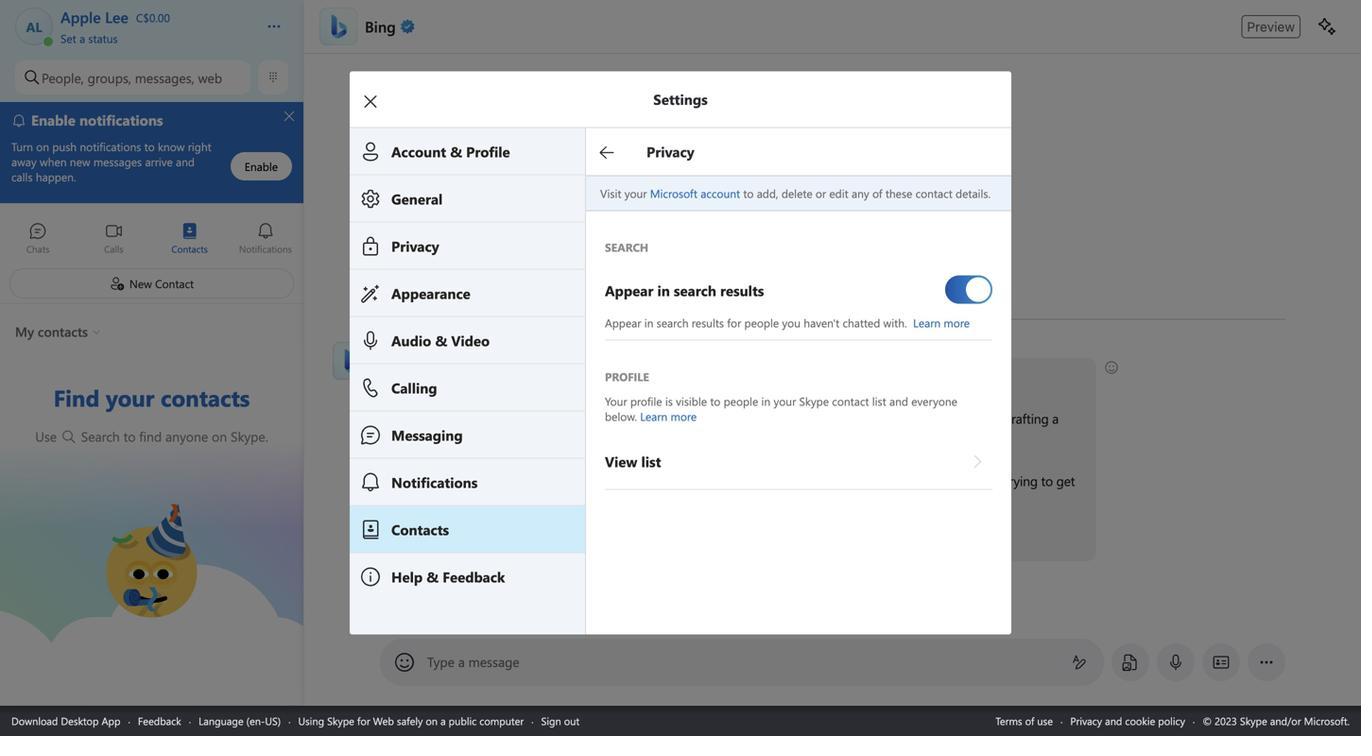Task type: locate. For each thing, give the bounding box(es) containing it.
using
[[298, 714, 324, 728]]

1 horizontal spatial in
[[727, 410, 737, 427]]

0 vertical spatial is
[[442, 368, 450, 386]]

1 horizontal spatial more
[[944, 315, 970, 330]]

is for profile
[[665, 394, 673, 409]]

groups, inside button
[[88, 69, 131, 86]]

1 vertical spatial contact
[[832, 394, 869, 409]]

1 get from the left
[[871, 472, 890, 490]]

on
[[212, 428, 227, 445], [426, 714, 438, 728]]

me left with
[[703, 431, 721, 448]]

1 i'm from the left
[[390, 472, 408, 490]]

contact inside your profile is visible to people in your skype contact list and everyone below.
[[832, 394, 869, 409]]

0 horizontal spatial on
[[212, 428, 227, 445]]

1 horizontal spatial i'm
[[510, 472, 527, 490]]

i'm
[[390, 472, 408, 490], [510, 472, 527, 490], [960, 472, 978, 490]]

0 vertical spatial type
[[459, 410, 484, 427]]

type up 'curious'
[[459, 410, 484, 427]]

in
[[644, 315, 654, 330], [762, 394, 771, 409], [727, 410, 737, 427]]

1 vertical spatial learn more link
[[640, 409, 697, 424]]

to left find
[[123, 428, 136, 445]]

2 horizontal spatial of
[[1025, 714, 1035, 728]]

chatted
[[843, 315, 880, 330]]

0 vertical spatial and
[[890, 394, 909, 409]]

you inside ask me any type of question, like finding vegan restaurants in cambridge, itinerary for your trip to europe or drafting a story for curious kids. in groups, remember to mention me with @bing. i'm an ai preview, so i'm still learning. sometimes i might say something weird. don't get mad at me, i'm just trying to get better! if you want to start over, type
[[401, 535, 422, 552]]

0 vertical spatial you
[[782, 315, 801, 330]]

1 horizontal spatial of
[[873, 186, 883, 201]]

like
[[557, 410, 576, 427]]

i left might
[[671, 472, 674, 490]]

0 vertical spatial more
[[944, 315, 970, 330]]

1 horizontal spatial groups,
[[529, 431, 571, 448]]

web
[[198, 69, 222, 86]]

1 horizontal spatial you
[[574, 368, 596, 386]]

bing
[[365, 16, 396, 36], [453, 368, 480, 386]]

in
[[515, 431, 525, 448]]

1 horizontal spatial type
[[530, 535, 555, 552]]

learning.
[[553, 472, 601, 490]]

of left these on the right of the page
[[873, 186, 883, 201]]

2 horizontal spatial you
[[782, 315, 801, 330]]

people inside your profile is visible to people in your skype contact list and everyone below.
[[724, 394, 758, 409]]

0 horizontal spatial contact
[[832, 394, 869, 409]]

any inside privacy dialog
[[852, 186, 869, 201]]

2 vertical spatial your
[[878, 410, 904, 427]]

(smileeyes)
[[642, 367, 704, 384]]

0 vertical spatial me
[[414, 410, 432, 427]]

(openhands)
[[958, 533, 1029, 551]]

contact right these on the right of the page
[[916, 186, 953, 201]]

0 horizontal spatial more
[[671, 409, 697, 424]]

1 horizontal spatial bing
[[453, 368, 480, 386]]

1 vertical spatial learn
[[640, 409, 668, 424]]

your inside your profile is visible to people in your skype contact list and everyone below.
[[774, 394, 796, 409]]

any right the edit
[[852, 186, 869, 201]]

you left haven't at the right of page
[[782, 315, 801, 330]]

messages,
[[135, 69, 194, 86]]

1 vertical spatial and
[[1105, 714, 1123, 728]]

0 vertical spatial groups,
[[88, 69, 131, 86]]

learn more link down appear in search results and suggestions checkbox
[[910, 315, 970, 330]]

people for to
[[724, 394, 758, 409]]

i'm left just
[[960, 472, 978, 490]]

0 horizontal spatial i'm
[[390, 472, 408, 490]]

i'm right so
[[510, 472, 527, 490]]

0 horizontal spatial groups,
[[88, 69, 131, 86]]

i'm left an
[[390, 472, 408, 490]]

1 vertical spatial any
[[435, 410, 456, 427]]

microsoft account link
[[650, 186, 740, 201]]

get right trying
[[1057, 472, 1075, 490]]

in inside ask me any type of question, like finding vegan restaurants in cambridge, itinerary for your trip to europe or drafting a story for curious kids. in groups, remember to mention me with @bing. i'm an ai preview, so i'm still learning. sometimes i might say something weird. don't get mad at me, i'm just trying to get better! if you want to start over, type
[[727, 410, 737, 427]]

don't
[[837, 472, 868, 490]]

start
[[472, 535, 497, 552]]

1 horizontal spatial or
[[989, 410, 1001, 427]]

me,
[[936, 472, 957, 490]]

more up mention
[[671, 409, 697, 424]]

0 vertical spatial bing
[[365, 16, 396, 36]]

in left search
[[644, 315, 654, 330]]

app
[[102, 714, 121, 728]]

to left start
[[457, 535, 468, 552]]

trip
[[907, 410, 927, 427]]

download desktop app
[[11, 714, 121, 728]]

people right results
[[745, 315, 779, 330]]

something
[[736, 472, 797, 490]]

1 horizontal spatial learn more link
[[910, 315, 970, 330]]

get left mad
[[871, 472, 890, 490]]

to left add,
[[743, 186, 754, 201]]

0 vertical spatial people
[[745, 315, 779, 330]]

can
[[516, 368, 536, 386]]

terms of use
[[996, 714, 1053, 728]]

0 vertical spatial contact
[[916, 186, 953, 201]]

0 vertical spatial i
[[540, 368, 543, 386]]

2 i'm from the left
[[510, 472, 527, 490]]

in up with
[[727, 410, 737, 427]]

people,
[[42, 69, 84, 86]]

i
[[540, 368, 543, 386], [671, 472, 674, 490]]

of up kids.
[[487, 410, 499, 427]]

0 vertical spatial learn more link
[[910, 315, 970, 330]]

groups, down like
[[529, 431, 571, 448]]

for right story
[[422, 431, 438, 448]]

your down list
[[878, 410, 904, 427]]

me for tell me a joke
[[579, 603, 595, 618]]

tell me a joke
[[560, 603, 627, 618]]

on right safely
[[426, 714, 438, 728]]

you right if
[[401, 535, 422, 552]]

type
[[459, 410, 484, 427], [530, 535, 555, 552]]

in up the cambridge,
[[762, 394, 771, 409]]

2 vertical spatial in
[[727, 410, 737, 427]]

or inside ask me any type of question, like finding vegan restaurants in cambridge, itinerary for your trip to europe or drafting a story for curious kids. in groups, remember to mention me with @bing. i'm an ai preview, so i'm still learning. sometimes i might say something weird. don't get mad at me, i'm just trying to get better! if you want to start over, type
[[989, 410, 1001, 427]]

any up 'curious'
[[435, 410, 456, 427]]

2 horizontal spatial your
[[878, 410, 904, 427]]

to down vegan
[[637, 431, 649, 448]]

1 vertical spatial me
[[703, 431, 721, 448]]

ask
[[390, 410, 411, 427]]

hey, this is bing ! how can i help you today?
[[390, 368, 640, 386]]

1 vertical spatial of
[[487, 410, 499, 427]]

2 vertical spatial me
[[579, 603, 595, 618]]

learn more
[[640, 409, 697, 424]]

Type a message text field
[[428, 653, 1057, 672]]

mad
[[893, 472, 919, 490]]

is left the visible
[[665, 394, 673, 409]]

2 horizontal spatial i'm
[[960, 472, 978, 490]]

you inside privacy dialog
[[782, 315, 801, 330]]

is right this
[[442, 368, 450, 386]]

me right tell
[[579, 603, 595, 618]]

or left the edit
[[816, 186, 826, 201]]

privacy
[[1071, 714, 1102, 728]]

0 vertical spatial on
[[212, 428, 227, 445]]

microsoft
[[650, 186, 698, 201]]

1 horizontal spatial is
[[665, 394, 673, 409]]

for
[[727, 315, 741, 330], [859, 410, 875, 427], [422, 431, 438, 448], [357, 714, 370, 728]]

this
[[418, 368, 438, 386]]

using skype for web safely on a public computer link
[[298, 714, 524, 728]]

learn up mention
[[640, 409, 668, 424]]

i right can
[[540, 368, 543, 386]]

0 horizontal spatial get
[[871, 472, 890, 490]]

to inside your profile is visible to people in your skype contact list and everyone below.
[[710, 394, 721, 409]]

1 vertical spatial your
[[774, 394, 796, 409]]

your up the cambridge,
[[774, 394, 796, 409]]

and right list
[[890, 394, 909, 409]]

me for ask me any type of question, like finding vegan restaurants in cambridge, itinerary for your trip to europe or drafting a story for curious kids. in groups, remember to mention me with @bing. i'm an ai preview, so i'm still learning. sometimes i might say something weird. don't get mad at me, i'm just trying to get better! if you want to start over, type
[[414, 410, 432, 427]]

message
[[469, 653, 520, 671]]

0 horizontal spatial skype
[[327, 714, 354, 728]]

appear
[[605, 315, 641, 330]]

question,
[[502, 410, 554, 427]]

1 horizontal spatial i
[[671, 472, 674, 490]]

curious
[[442, 431, 483, 448]]

or right europe
[[989, 410, 1001, 427]]

on left skype.
[[212, 428, 227, 445]]

ai
[[429, 472, 440, 490]]

feedback
[[138, 714, 181, 728]]

1 vertical spatial groups,
[[529, 431, 571, 448]]

for inside privacy dialog
[[727, 315, 741, 330]]

1 horizontal spatial any
[[852, 186, 869, 201]]

2 vertical spatial of
[[1025, 714, 1035, 728]]

type right over,
[[530, 535, 555, 552]]

a right set
[[79, 31, 85, 46]]

how
[[487, 368, 513, 386]]

a inside ask me any type of question, like finding vegan restaurants in cambridge, itinerary for your trip to europe or drafting a story for curious kids. in groups, remember to mention me with @bing. i'm an ai preview, so i'm still learning. sometimes i might say something weird. don't get mad at me, i'm just trying to get better! if you want to start over, type
[[1052, 410, 1059, 427]]

below.
[[605, 409, 637, 424]]

out
[[564, 714, 580, 728]]

to down everyone
[[930, 410, 942, 427]]

skype up itinerary
[[799, 394, 829, 409]]

1 horizontal spatial get
[[1057, 472, 1075, 490]]

people up the cambridge,
[[724, 394, 758, 409]]

to right the visible
[[710, 394, 721, 409]]

me
[[414, 410, 432, 427], [703, 431, 721, 448], [579, 603, 595, 618]]

0 horizontal spatial is
[[442, 368, 450, 386]]

and
[[890, 394, 909, 409], [1105, 714, 1123, 728]]

0 horizontal spatial me
[[414, 410, 432, 427]]

me inside button
[[579, 603, 595, 618]]

0 horizontal spatial learn
[[640, 409, 668, 424]]

in inside your profile is visible to people in your skype contact list and everyone below.
[[762, 394, 771, 409]]

privacy and cookie policy
[[1071, 714, 1186, 728]]

newtopic
[[559, 535, 612, 552]]

get
[[871, 472, 890, 490], [1057, 472, 1075, 490]]

for right results
[[727, 315, 741, 330]]

1 vertical spatial is
[[665, 394, 673, 409]]

better!
[[390, 493, 428, 511]]

2 horizontal spatial in
[[762, 394, 771, 409]]

1 horizontal spatial your
[[774, 394, 796, 409]]

0 vertical spatial of
[[873, 186, 883, 201]]

to right trying
[[1041, 472, 1053, 490]]

weird.
[[800, 472, 834, 490]]

1 vertical spatial skype
[[327, 714, 354, 728]]

for left 'web'
[[357, 714, 370, 728]]

your inside ask me any type of question, like finding vegan restaurants in cambridge, itinerary for your trip to europe or drafting a story for curious kids. in groups, remember to mention me with @bing. i'm an ai preview, so i'm still learning. sometimes i might say something weird. don't get mad at me, i'm just trying to get better! if you want to start over, type
[[878, 410, 904, 427]]

1 vertical spatial in
[[762, 394, 771, 409]]

0 vertical spatial or
[[816, 186, 826, 201]]

1 horizontal spatial skype
[[799, 394, 829, 409]]

is
[[442, 368, 450, 386], [665, 394, 673, 409]]

trying
[[1005, 472, 1038, 490]]

of inside ask me any type of question, like finding vegan restaurants in cambridge, itinerary for your trip to europe or drafting a story for curious kids. in groups, remember to mention me with @bing. i'm an ai preview, so i'm still learning. sometimes i might say something weird. don't get mad at me, i'm just trying to get better! if you want to start over, type
[[487, 410, 499, 427]]

tab list
[[0, 214, 303, 266]]

you right help
[[574, 368, 596, 386]]

more down appear in search results and suggestions checkbox
[[944, 315, 970, 330]]

0 vertical spatial any
[[852, 186, 869, 201]]

or
[[816, 186, 826, 201], [989, 410, 1001, 427]]

0 horizontal spatial in
[[644, 315, 654, 330]]

download desktop app link
[[11, 714, 121, 728]]

0 horizontal spatial any
[[435, 410, 456, 427]]

of left use
[[1025, 714, 1035, 728]]

1 vertical spatial more
[[671, 409, 697, 424]]

1 vertical spatial i
[[671, 472, 674, 490]]

1 horizontal spatial contact
[[916, 186, 953, 201]]

language
[[199, 714, 244, 728]]

0 horizontal spatial type
[[459, 410, 484, 427]]

set a status
[[61, 31, 118, 46]]

terms of use link
[[996, 714, 1053, 728]]

a right drafting
[[1052, 410, 1059, 427]]

sign out link
[[541, 714, 580, 728]]

2 get from the left
[[1057, 472, 1075, 490]]

0 horizontal spatial and
[[890, 394, 909, 409]]

1 vertical spatial bing
[[453, 368, 480, 386]]

0 horizontal spatial i
[[540, 368, 543, 386]]

1 horizontal spatial on
[[426, 714, 438, 728]]

people, groups, messages, web
[[42, 69, 222, 86]]

1 horizontal spatial learn
[[913, 315, 941, 330]]

set a status button
[[61, 26, 248, 46]]

2 horizontal spatial me
[[703, 431, 721, 448]]

visit
[[600, 186, 622, 201]]

1 vertical spatial or
[[989, 410, 1001, 427]]

is for this
[[442, 368, 450, 386]]

skype right using
[[327, 714, 354, 728]]

learn more link up mention
[[640, 409, 697, 424]]

2 vertical spatial you
[[401, 535, 422, 552]]

cookie
[[1125, 714, 1156, 728]]

0 horizontal spatial learn more link
[[640, 409, 697, 424]]

your right visit
[[625, 186, 647, 201]]

me right ask
[[414, 410, 432, 427]]

0 horizontal spatial you
[[401, 535, 422, 552]]

is inside your profile is visible to people in your skype contact list and everyone below.
[[665, 394, 673, 409]]

skype
[[799, 394, 829, 409], [327, 714, 354, 728]]

groups, down status
[[88, 69, 131, 86]]

1 vertical spatial people
[[724, 394, 758, 409]]

0 vertical spatial skype
[[799, 394, 829, 409]]

1 horizontal spatial me
[[579, 603, 595, 618]]

with.
[[884, 315, 907, 330]]

0 horizontal spatial or
[[816, 186, 826, 201]]

0 horizontal spatial of
[[487, 410, 499, 427]]

learn right with.
[[913, 315, 941, 330]]

type a message
[[427, 653, 520, 671]]

1 vertical spatial on
[[426, 714, 438, 728]]

contact up itinerary
[[832, 394, 869, 409]]

0 vertical spatial your
[[625, 186, 647, 201]]

over,
[[501, 535, 527, 552]]

and left cookie
[[1105, 714, 1123, 728]]

edit
[[829, 186, 849, 201]]



Task type: describe. For each thing, give the bounding box(es) containing it.
bing,
[[380, 341, 405, 356]]

using skype for web safely on a public computer
[[298, 714, 524, 728]]

skype.
[[231, 428, 268, 445]]

preview
[[1247, 19, 1295, 34]]

or inside privacy dialog
[[816, 186, 826, 201]]

profile
[[630, 394, 662, 409]]

story
[[390, 431, 419, 448]]

find
[[139, 428, 162, 445]]

finding
[[580, 410, 619, 427]]

computer
[[480, 714, 524, 728]]

today?
[[599, 368, 636, 386]]

Appear in search results and suggestions checkbox
[[945, 268, 993, 312]]

groups, inside ask me any type of question, like finding vegan restaurants in cambridge, itinerary for your trip to europe or drafting a story for curious kids. in groups, remember to mention me with @bing. i'm an ai preview, so i'm still learning. sometimes i might say something weird. don't get mad at me, i'm just trying to get better! if you want to start over, type
[[529, 431, 571, 448]]

!
[[480, 368, 483, 386]]

still
[[530, 472, 549, 490]]

use
[[35, 428, 60, 445]]

feedback link
[[138, 714, 181, 728]]

type
[[427, 653, 455, 671]]

learn more link for your profile is visible to people in your skype contact list and everyone below.
[[640, 409, 697, 424]]

party
[[95, 504, 130, 525]]

0 vertical spatial learn
[[913, 315, 941, 330]]

details.
[[956, 186, 991, 201]]

0 horizontal spatial bing
[[365, 16, 396, 36]]

list
[[872, 394, 887, 409]]

privacy dialog
[[350, 71, 1040, 635]]

tell me a joke button
[[548, 596, 639, 626]]

status
[[88, 31, 118, 46]]

account
[[701, 186, 740, 201]]

sign
[[541, 714, 561, 728]]

so
[[493, 472, 506, 490]]

hey,
[[390, 368, 415, 386]]

sign out
[[541, 714, 580, 728]]

a right type
[[458, 653, 465, 671]]

your profile is visible to people in your skype contact list and everyone below.
[[605, 394, 961, 424]]

a left joke in the bottom left of the page
[[598, 603, 603, 618]]

0 horizontal spatial your
[[625, 186, 647, 201]]

set
[[61, 31, 76, 46]]

an
[[411, 472, 425, 490]]

4:23
[[408, 341, 429, 356]]

1 vertical spatial you
[[574, 368, 596, 386]]

everyone
[[912, 394, 958, 409]]

terms
[[996, 714, 1023, 728]]

@bing.
[[752, 431, 792, 448]]

people for for
[[745, 315, 779, 330]]

safely
[[397, 714, 423, 728]]

(en-
[[246, 714, 265, 728]]

drafting
[[1004, 410, 1049, 427]]

3 i'm from the left
[[960, 472, 978, 490]]

use
[[1037, 714, 1053, 728]]

help
[[546, 368, 571, 386]]

search to find anyone on skype.
[[77, 428, 268, 445]]

add,
[[757, 186, 779, 201]]

appear in search results for people you haven't chatted with. learn more
[[605, 315, 970, 330]]

joke
[[606, 603, 627, 618]]

and inside your profile is visible to people in your skype contact list and everyone below.
[[890, 394, 909, 409]]

language (en-us) link
[[199, 714, 281, 728]]

just
[[981, 472, 1001, 490]]

1 vertical spatial type
[[530, 535, 555, 552]]

learn more link for appear in search results for people you haven't chatted with.
[[910, 315, 970, 330]]

if
[[390, 535, 398, 552]]

kids.
[[486, 431, 511, 448]]

results
[[692, 315, 724, 330]]

cambridge,
[[740, 410, 806, 427]]

bing, 4:23 pm
[[380, 341, 448, 356]]

download
[[11, 714, 58, 728]]

itinerary
[[809, 410, 856, 427]]

europe
[[945, 410, 985, 427]]

privacy and cookie policy link
[[1071, 714, 1186, 728]]

a left public
[[441, 714, 446, 728]]

public
[[449, 714, 477, 728]]

visible
[[676, 394, 707, 409]]

search
[[81, 428, 120, 445]]

remember
[[574, 431, 633, 448]]

any inside ask me any type of question, like finding vegan restaurants in cambridge, itinerary for your trip to europe or drafting a story for curious kids. in groups, remember to mention me with @bing. i'm an ai preview, so i'm still learning. sometimes i might say something weird. don't get mad at me, i'm just trying to get better! if you want to start over, type
[[435, 410, 456, 427]]

restaurants
[[661, 410, 723, 427]]

desktop
[[61, 714, 99, 728]]

want
[[426, 535, 453, 552]]

skype inside your profile is visible to people in your skype contact list and everyone below.
[[799, 394, 829, 409]]

mention
[[652, 431, 699, 448]]

web
[[373, 714, 394, 728]]

i inside ask me any type of question, like finding vegan restaurants in cambridge, itinerary for your trip to europe or drafting a story for curious kids. in groups, remember to mention me with @bing. i'm an ai preview, so i'm still learning. sometimes i might say something weird. don't get mad at me, i'm just trying to get better! if you want to start over, type
[[671, 472, 674, 490]]

0 vertical spatial in
[[644, 315, 654, 330]]

of inside privacy dialog
[[873, 186, 883, 201]]

people, groups, messages, web button
[[15, 61, 251, 95]]

say
[[715, 472, 733, 490]]

1 horizontal spatial and
[[1105, 714, 1123, 728]]

policy
[[1158, 714, 1186, 728]]

for down list
[[859, 410, 875, 427]]

ask me any type of question, like finding vegan restaurants in cambridge, itinerary for your trip to europe or drafting a story for curious kids. in groups, remember to mention me with @bing. i'm an ai preview, so i'm still learning. sometimes i might say something weird. don't get mad at me, i'm just trying to get better! if you want to start over, type
[[390, 410, 1079, 552]]

haven't
[[804, 315, 840, 330]]

your
[[605, 394, 627, 409]]

might
[[678, 472, 711, 490]]

us)
[[265, 714, 281, 728]]



Task type: vqa. For each thing, say whether or not it's contained in the screenshot.
safely
yes



